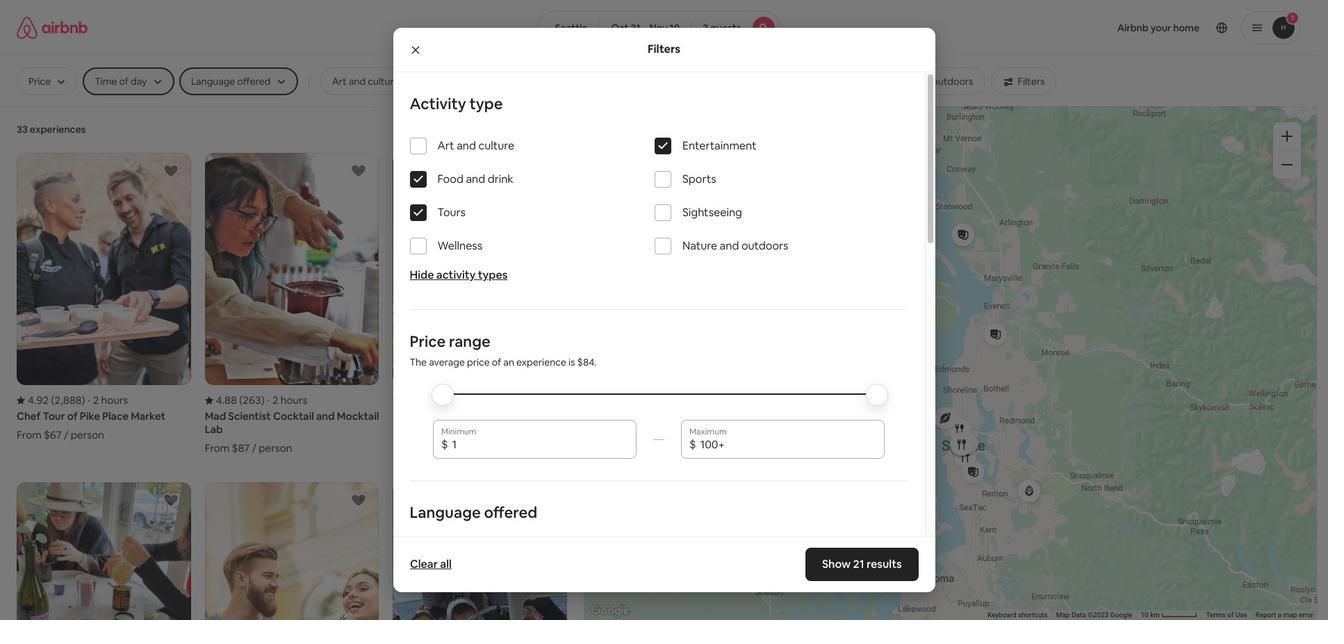 Task type: vqa. For each thing, say whether or not it's contained in the screenshot.
the 'person' in 4.93 (233) · 2 hours Seattle Coffee Culture Tour From $59 / person
yes



Task type: locate. For each thing, give the bounding box(es) containing it.
hours inside chef tour of pike place market group
[[101, 394, 128, 407]]

1 horizontal spatial hours
[[281, 394, 308, 407]]

2 horizontal spatial /
[[440, 428, 445, 442]]

/ right $59
[[440, 428, 445, 442]]

nature and outdoors
[[881, 75, 974, 88], [683, 238, 789, 253]]

from
[[17, 428, 41, 442], [393, 428, 418, 442], [205, 442, 230, 455]]

0 horizontal spatial art
[[332, 75, 347, 88]]

1 horizontal spatial culture
[[479, 138, 515, 153]]

10
[[670, 22, 680, 34], [1141, 611, 1149, 619]]

· inside chef tour of pike place market group
[[88, 394, 90, 407]]

31
[[631, 22, 641, 34]]

1 horizontal spatial 2
[[273, 394, 278, 407]]

1 hours from the left
[[101, 394, 128, 407]]

art and culture inside button
[[332, 75, 399, 88]]

1 vertical spatial art and culture
[[438, 138, 515, 153]]

clear all
[[410, 557, 451, 571]]

0 horizontal spatial $
[[441, 437, 448, 452]]

None search field
[[538, 11, 780, 44]]

1 horizontal spatial /
[[252, 442, 256, 455]]

2 vertical spatial of
[[1228, 611, 1234, 619]]

0 horizontal spatial outdoors
[[742, 238, 789, 253]]

0 vertical spatial culture
[[368, 75, 399, 88]]

/ right $87
[[252, 442, 256, 455]]

culture
[[368, 75, 399, 88], [479, 138, 515, 153]]

tours
[[438, 205, 466, 220]]

0 vertical spatial nature
[[881, 75, 911, 88]]

0 horizontal spatial · 2 hours
[[88, 394, 128, 407]]

1 vertical spatial outdoors
[[742, 238, 789, 253]]

· 2 hours for pike
[[88, 394, 128, 407]]

1 vertical spatial 10
[[1141, 611, 1149, 619]]

1 tour from the left
[[43, 410, 65, 423]]

2 horizontal spatial person
[[447, 428, 481, 442]]

seattle inside button
[[555, 22, 588, 34]]

$ for 2nd $ text box from the right
[[441, 437, 448, 452]]

1 horizontal spatial · 2 hours
[[267, 394, 308, 407]]

from for mad scientist cocktail and mocktail lab
[[205, 442, 230, 455]]

· 2 hours inside mad scientist cocktail and mocktail lab 'group'
[[267, 394, 308, 407]]

· right (233)
[[456, 394, 458, 407]]

1 horizontal spatial 10
[[1141, 611, 1149, 619]]

· 2 hours inside chef tour of pike place market group
[[88, 394, 128, 407]]

Nature and outdoors button
[[869, 67, 985, 95]]

2 2 from the left
[[273, 394, 278, 407]]

from down lab
[[205, 442, 230, 455]]

filters
[[648, 42, 681, 57]]

sports
[[683, 172, 717, 186]]

hours inside 4.93 (233) · 2 hours seattle coffee culture tour from $59 / person
[[469, 394, 496, 407]]

person right $87
[[259, 442, 292, 455]]

·
[[88, 394, 90, 407], [267, 394, 270, 407], [456, 394, 458, 407]]

· up pike
[[88, 394, 90, 407]]

2 hours from the left
[[281, 394, 308, 407]]

person
[[71, 428, 104, 442], [447, 428, 481, 442], [259, 442, 292, 455]]

$
[[441, 437, 448, 452], [690, 437, 696, 452]]

0 vertical spatial outdoors
[[933, 75, 974, 88]]

hours up culture at the left of the page
[[469, 394, 496, 407]]

nature inside filters dialog
[[683, 238, 718, 253]]

art inside filters dialog
[[438, 138, 454, 153]]

0 vertical spatial of
[[492, 356, 501, 368]]

nature down the sightseeing
[[683, 238, 718, 253]]

/ right $67
[[64, 428, 68, 442]]

3 · from the left
[[456, 394, 458, 407]]

all
[[440, 557, 451, 571]]

1 vertical spatial of
[[67, 410, 78, 423]]

3 hours from the left
[[469, 394, 496, 407]]

0 horizontal spatial /
[[64, 428, 68, 442]]

(263)
[[239, 394, 265, 407]]

Sports button
[[606, 67, 660, 95]]

nature right the wellness "button"
[[881, 75, 911, 88]]

1 horizontal spatial tour
[[505, 410, 527, 423]]

2 tour from the left
[[505, 410, 527, 423]]

of left 'an'
[[492, 356, 501, 368]]

of down (2,888) at the bottom left
[[67, 410, 78, 423]]

1 vertical spatial seattle
[[393, 410, 428, 423]]

0 horizontal spatial nature and outdoors
[[683, 238, 789, 253]]

tour inside 4.93 (233) · 2 hours seattle coffee culture tour from $59 / person
[[505, 410, 527, 423]]

0 horizontal spatial $ text field
[[452, 438, 628, 452]]

2 · from the left
[[267, 394, 270, 407]]

1 vertical spatial add to wishlist image
[[162, 492, 179, 509]]

person for mocktail
[[259, 442, 292, 455]]

· inside mad scientist cocktail and mocktail lab 'group'
[[267, 394, 270, 407]]

filters dialog
[[393, 28, 935, 620]]

1 horizontal spatial $ text field
[[700, 438, 877, 452]]

/
[[64, 428, 68, 442], [440, 428, 445, 442], [252, 442, 256, 455]]

0 horizontal spatial 10
[[670, 22, 680, 34]]

0 horizontal spatial 2
[[93, 394, 99, 407]]

0 horizontal spatial seattle
[[393, 410, 428, 423]]

· for (2,888)
[[88, 394, 90, 407]]

culture
[[466, 410, 503, 423]]

profile element
[[797, 0, 1301, 56]]

$67
[[44, 428, 62, 442]]

10 right nov
[[670, 22, 680, 34]]

seattle left oct on the left top
[[555, 22, 588, 34]]

entertainment
[[683, 138, 757, 153]]

0 horizontal spatial hours
[[101, 394, 128, 407]]

4.93
[[404, 394, 425, 407]]

person down coffee
[[447, 428, 481, 442]]

and inside mad scientist cocktail and mocktail lab from $87 / person
[[316, 410, 335, 423]]

· 2 hours
[[88, 394, 128, 407], [267, 394, 308, 407]]

1 horizontal spatial person
[[259, 442, 292, 455]]

1 horizontal spatial seattle
[[555, 22, 588, 34]]

2 up coffee
[[461, 394, 467, 407]]

nov
[[650, 22, 668, 34]]

1 horizontal spatial outdoors
[[933, 75, 974, 88]]

1 2 from the left
[[93, 394, 99, 407]]

food and drink
[[438, 172, 514, 186]]

2 up pike
[[93, 394, 99, 407]]

1 horizontal spatial add to wishlist image
[[351, 163, 367, 179]]

0 horizontal spatial nature
[[683, 238, 718, 253]]

keyboard shortcuts
[[988, 611, 1048, 619]]

add to wishlist image inside mad scientist cocktail and mocktail lab 'group'
[[351, 163, 367, 179]]

culture inside filters dialog
[[479, 138, 515, 153]]

place
[[102, 410, 129, 423]]

lab
[[205, 423, 223, 436]]

$ text field
[[452, 438, 628, 452], [700, 438, 877, 452]]

art inside button
[[332, 75, 347, 88]]

0 vertical spatial add to wishlist image
[[162, 163, 179, 179]]

scientist
[[228, 410, 271, 423]]

3 guests button
[[691, 11, 780, 44]]

4.88 (263)
[[216, 394, 265, 407]]

10 inside button
[[670, 22, 680, 34]]

0 vertical spatial art and culture
[[332, 75, 399, 88]]

1 horizontal spatial art
[[438, 138, 454, 153]]

$59
[[420, 428, 438, 442]]

show
[[822, 557, 851, 571]]

2 for 4.88 (263)
[[273, 394, 278, 407]]

2 for 4.92 (2,888)
[[93, 394, 99, 407]]

terms
[[1207, 611, 1226, 619]]

· for (263)
[[267, 394, 270, 407]]

1 vertical spatial nature and outdoors
[[683, 238, 789, 253]]

tour down 4.92 (2,888)
[[43, 410, 65, 423]]

· 2 hours up cocktail
[[267, 394, 308, 407]]

types
[[478, 268, 508, 282]]

4.93 out of 5 average rating,  233 reviews image
[[393, 394, 453, 407]]

1 horizontal spatial nature and outdoors
[[881, 75, 974, 88]]

· 2 hours up place on the bottom left of the page
[[88, 394, 128, 407]]

2 inside mad scientist cocktail and mocktail lab 'group'
[[273, 394, 278, 407]]

language
[[410, 503, 481, 522]]

type
[[470, 94, 503, 113]]

nature and outdoors inside button
[[881, 75, 974, 88]]

0 horizontal spatial art and culture
[[332, 75, 399, 88]]

Sightseeing button
[[719, 67, 795, 95]]

mad
[[205, 410, 226, 423]]

/ inside 4.93 (233) · 2 hours seattle coffee culture tour from $59 / person
[[440, 428, 445, 442]]

1 $ from the left
[[441, 437, 448, 452]]

1 vertical spatial nature
[[683, 238, 718, 253]]

report a map error link
[[1256, 611, 1314, 619]]

hide
[[410, 268, 434, 282]]

2 horizontal spatial from
[[393, 428, 418, 442]]

2 · 2 hours from the left
[[267, 394, 308, 407]]

(2,888)
[[51, 394, 85, 407]]

experiences
[[30, 123, 86, 136]]

of left use
[[1228, 611, 1234, 619]]

of
[[492, 356, 501, 368], [67, 410, 78, 423], [1228, 611, 1234, 619]]

hours inside mad scientist cocktail and mocktail lab 'group'
[[281, 394, 308, 407]]

art and culture inside filters dialog
[[438, 138, 515, 153]]

tour right culture at the left of the page
[[505, 410, 527, 423]]

0 horizontal spatial tour
[[43, 410, 65, 423]]

hours for and
[[281, 394, 308, 407]]

show 21 results
[[822, 557, 902, 571]]

report
[[1256, 611, 1277, 619]]

and inside art and culture button
[[349, 75, 366, 88]]

0 vertical spatial art
[[332, 75, 347, 88]]

0 horizontal spatial ·
[[88, 394, 90, 407]]

outdoors
[[933, 75, 974, 88], [742, 238, 789, 253]]

0 horizontal spatial person
[[71, 428, 104, 442]]

seattle
[[555, 22, 588, 34], [393, 410, 428, 423]]

from down "chef"
[[17, 428, 41, 442]]

1 vertical spatial art
[[438, 138, 454, 153]]

person inside chef tour of pike place market from $67 / person
[[71, 428, 104, 442]]

hours up cocktail
[[281, 394, 308, 407]]

0 vertical spatial nature and outdoors
[[881, 75, 974, 88]]

person inside mad scientist cocktail and mocktail lab from $87 / person
[[259, 442, 292, 455]]

0 horizontal spatial add to wishlist image
[[162, 163, 179, 179]]

1 vertical spatial culture
[[479, 138, 515, 153]]

0 vertical spatial 10
[[670, 22, 680, 34]]

hours for pike
[[101, 394, 128, 407]]

mad scientist cocktail and mocktail lab from $87 / person
[[205, 410, 379, 455]]

0 horizontal spatial culture
[[368, 75, 399, 88]]

1 · from the left
[[88, 394, 90, 407]]

1 horizontal spatial $
[[690, 437, 696, 452]]

1 horizontal spatial add to wishlist image
[[351, 492, 367, 509]]

Tours button
[[665, 67, 714, 95]]

3 2 from the left
[[461, 394, 467, 407]]

· right (263)
[[267, 394, 270, 407]]

from left $59
[[393, 428, 418, 442]]

2 $ text field from the left
[[700, 438, 877, 452]]

1 · 2 hours from the left
[[88, 394, 128, 407]]

art and culture
[[332, 75, 399, 88], [438, 138, 515, 153]]

0 vertical spatial add to wishlist image
[[351, 163, 367, 179]]

2 inside chef tour of pike place market group
[[93, 394, 99, 407]]

2 horizontal spatial 2
[[461, 394, 467, 407]]

10 left km
[[1141, 611, 1149, 619]]

mocktail
[[337, 410, 379, 423]]

/ for mocktail
[[252, 442, 256, 455]]

nature
[[881, 75, 911, 88], [683, 238, 718, 253]]

add to wishlist image
[[162, 163, 179, 179], [351, 492, 367, 509]]

2 $ from the left
[[690, 437, 696, 452]]

10 inside button
[[1141, 611, 1149, 619]]

2 horizontal spatial hours
[[469, 394, 496, 407]]

seattle down 4.93 on the bottom
[[393, 410, 428, 423]]

1 horizontal spatial ·
[[267, 394, 270, 407]]

2 horizontal spatial of
[[1228, 611, 1234, 619]]

from inside mad scientist cocktail and mocktail lab from $87 / person
[[205, 442, 230, 455]]

2 horizontal spatial ·
[[456, 394, 458, 407]]

$ for 2nd $ text box from left
[[690, 437, 696, 452]]

/ inside mad scientist cocktail and mocktail lab from $87 / person
[[252, 442, 256, 455]]

add to wishlist image
[[351, 163, 367, 179], [162, 492, 179, 509]]

1 horizontal spatial from
[[205, 442, 230, 455]]

chef tour of pike place market from $67 / person
[[17, 410, 165, 442]]

1 horizontal spatial of
[[492, 356, 501, 368]]

0 horizontal spatial from
[[17, 428, 41, 442]]

0 horizontal spatial of
[[67, 410, 78, 423]]

0 vertical spatial seattle
[[555, 22, 588, 34]]

person down pike
[[71, 428, 104, 442]]

and
[[349, 75, 366, 88], [914, 75, 930, 88], [457, 138, 476, 153], [466, 172, 485, 186], [720, 238, 739, 253], [316, 410, 335, 423]]

©2023
[[1088, 611, 1109, 619]]

hours
[[101, 394, 128, 407], [281, 394, 308, 407], [469, 394, 496, 407]]

4.92 out of 5 average rating,  2,888 reviews image
[[17, 394, 85, 407]]

hours up place on the bottom left of the page
[[101, 394, 128, 407]]

1 horizontal spatial art and culture
[[438, 138, 515, 153]]

$84.
[[577, 356, 597, 368]]

from inside chef tour of pike place market from $67 / person
[[17, 428, 41, 442]]

2 right (263)
[[273, 394, 278, 407]]

1 horizontal spatial nature
[[881, 75, 911, 88]]

person inside 4.93 (233) · 2 hours seattle coffee culture tour from $59 / person
[[447, 428, 481, 442]]

seattle button
[[538, 11, 600, 44]]

/ inside chef tour of pike place market from $67 / person
[[64, 428, 68, 442]]



Task type: describe. For each thing, give the bounding box(es) containing it.
offered
[[484, 503, 538, 522]]

wellness
[[438, 238, 483, 253]]

outdoors inside filters dialog
[[742, 238, 789, 253]]

map data ©2023 google
[[1056, 611, 1133, 619]]

person for place
[[71, 428, 104, 442]]

none search field containing seattle
[[538, 11, 780, 44]]

1 $ text field from the left
[[452, 438, 628, 452]]

terms of use link
[[1207, 611, 1248, 619]]

drink
[[488, 172, 514, 186]]

$87
[[232, 442, 250, 455]]

4.88
[[216, 394, 237, 407]]

zoom out image
[[1282, 159, 1293, 170]]

from for chef tour of pike place market
[[17, 428, 41, 442]]

culture inside button
[[368, 75, 399, 88]]

coffee
[[430, 410, 464, 423]]

/ for place
[[64, 428, 68, 442]]

4.92
[[28, 394, 49, 407]]

from inside 4.93 (233) · 2 hours seattle coffee culture tour from $59 / person
[[393, 428, 418, 442]]

show 21 results link
[[806, 548, 919, 581]]

shortcuts
[[1019, 611, 1048, 619]]

price range the average price of an experience is $84.
[[410, 332, 597, 368]]

oct 31 – nov 10 button
[[600, 11, 692, 44]]

language offered
[[410, 503, 538, 522]]

keyboard shortcuts button
[[988, 610, 1048, 620]]

–
[[643, 22, 648, 34]]

report a map error
[[1256, 611, 1314, 619]]

pike
[[80, 410, 100, 423]]

33 experiences
[[17, 123, 86, 136]]

experience
[[517, 356, 567, 368]]

hide activity types button
[[410, 268, 508, 282]]

of inside chef tour of pike place market from $67 / person
[[67, 410, 78, 423]]

a
[[1278, 611, 1282, 619]]

map
[[1056, 611, 1070, 619]]

terms of use
[[1207, 611, 1248, 619]]

sightseeing
[[683, 205, 742, 220]]

clear
[[410, 557, 438, 571]]

food
[[438, 172, 464, 186]]

activity type
[[410, 94, 503, 113]]

and inside nature and outdoors button
[[914, 75, 930, 88]]

1 vertical spatial add to wishlist image
[[351, 492, 367, 509]]

nature and outdoors inside filters dialog
[[683, 238, 789, 253]]

mad scientist cocktail and mocktail lab group
[[205, 153, 379, 455]]

nature inside nature and outdoors button
[[881, 75, 911, 88]]

activity
[[436, 268, 476, 282]]

zoom in image
[[1282, 131, 1293, 142]]

google map
showing 20 experiences. region
[[584, 106, 1318, 620]]

· 2 hours for and
[[267, 394, 308, 407]]

clear all button
[[403, 551, 458, 578]]

oct
[[611, 22, 629, 34]]

Wellness button
[[801, 67, 864, 95]]

an
[[504, 356, 514, 368]]

is
[[569, 356, 575, 368]]

of inside price range the average price of an experience is $84.
[[492, 356, 501, 368]]

price
[[410, 332, 446, 351]]

2 inside 4.93 (233) · 2 hours seattle coffee culture tour from $59 / person
[[461, 394, 467, 407]]

tour inside chef tour of pike place market from $67 / person
[[43, 410, 65, 423]]

results
[[867, 557, 902, 571]]

price
[[467, 356, 490, 368]]

average
[[429, 356, 465, 368]]

error
[[1299, 611, 1314, 619]]

33
[[17, 123, 28, 136]]

Entertainment button
[[417, 67, 505, 95]]

Food and drink button
[[511, 67, 601, 95]]

guests
[[711, 22, 741, 34]]

3
[[703, 22, 708, 34]]

hide activity types
[[410, 268, 508, 282]]

the
[[410, 356, 427, 368]]

range
[[449, 332, 491, 351]]

outdoors inside button
[[933, 75, 974, 88]]

chef tour of pike place market group
[[17, 153, 191, 442]]

seattle coffee culture tour group
[[393, 153, 567, 442]]

seattle inside 4.93 (233) · 2 hours seattle coffee culture tour from $59 / person
[[393, 410, 428, 423]]

10 km
[[1141, 611, 1162, 619]]

google image
[[587, 602, 633, 620]]

3 guests
[[703, 22, 741, 34]]

use
[[1236, 611, 1248, 619]]

4.92 (2,888)
[[28, 394, 85, 407]]

map
[[1284, 611, 1298, 619]]

21
[[853, 557, 864, 571]]

oct 31 – nov 10
[[611, 22, 680, 34]]

data
[[1072, 611, 1086, 619]]

0 horizontal spatial add to wishlist image
[[162, 492, 179, 509]]

km
[[1151, 611, 1160, 619]]

(233)
[[427, 394, 453, 407]]

chef
[[17, 410, 41, 423]]

4.88 out of 5 average rating,  263 reviews image
[[205, 394, 265, 407]]

10 km button
[[1137, 610, 1202, 620]]

google
[[1111, 611, 1133, 619]]

cocktail
[[273, 410, 314, 423]]

Art and culture button
[[320, 67, 411, 95]]

4.93 (233) · 2 hours seattle coffee culture tour from $59 / person
[[393, 394, 527, 442]]

activity
[[410, 94, 466, 113]]

· inside 4.93 (233) · 2 hours seattle coffee culture tour from $59 / person
[[456, 394, 458, 407]]

keyboard
[[988, 611, 1017, 619]]

market
[[131, 410, 165, 423]]



